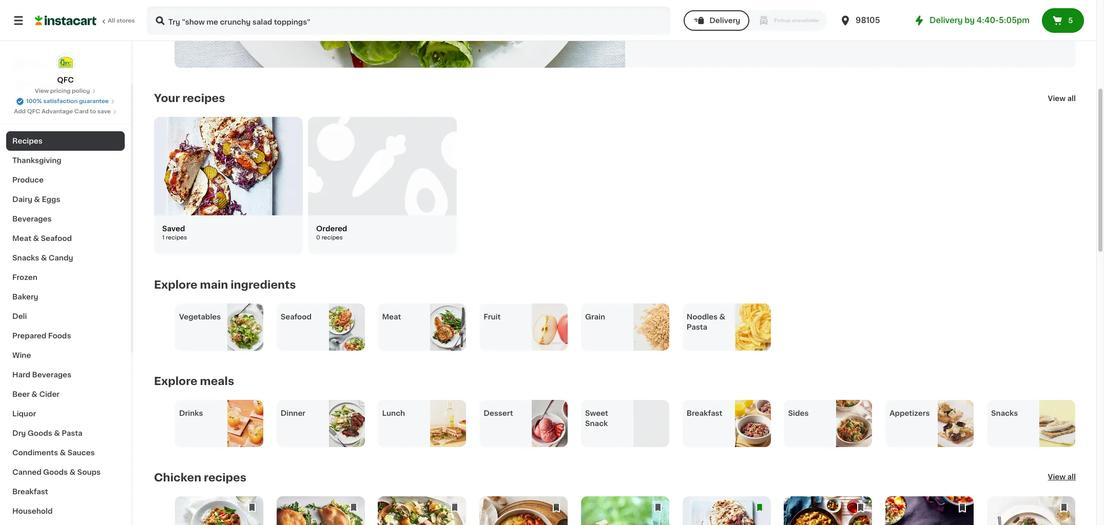 Task type: vqa. For each thing, say whether or not it's contained in the screenshot.
Frozen
yes



Task type: locate. For each thing, give the bounding box(es) containing it.
lists
[[29, 101, 46, 108]]

can
[[821, 0, 835, 1]]

& for snacks
[[41, 255, 47, 262]]

grain link
[[581, 304, 670, 351]]

thanksgiving
[[12, 157, 62, 164]]

all for your recipes
[[1068, 95, 1077, 102]]

4 recipe card group from the left
[[480, 497, 568, 526]]

main
[[200, 280, 228, 291]]

0 horizontal spatial pasta
[[62, 430, 83, 438]]

service type group
[[684, 10, 828, 31]]

to
[[90, 109, 96, 115]]

view all link for chicken recipes
[[1049, 473, 1077, 485]]

delivery
[[930, 16, 963, 24], [710, 17, 741, 24]]

1 add from the left
[[702, 4, 716, 11]]

together,...
[[974, 4, 1014, 11]]

thanksgiving link
[[6, 151, 125, 171]]

snacks
[[12, 255, 39, 262], [992, 410, 1019, 418]]

& inside the condiments & sauces link
[[60, 450, 66, 457]]

appetizers
[[890, 410, 930, 418]]

& right the noodles at the right bottom of page
[[720, 314, 726, 321]]

0 horizontal spatial qfc
[[27, 109, 40, 115]]

& inside meat & seafood link
[[33, 235, 39, 242]]

1 all from the top
[[1068, 95, 1077, 102]]

with
[[652, 0, 668, 1]]

1 vertical spatial goods
[[43, 469, 68, 477]]

prepared foods
[[12, 333, 71, 340]]

0 vertical spatial view all
[[1049, 95, 1077, 102]]

& left eggs
[[34, 196, 40, 203]]

goods
[[28, 430, 52, 438], [43, 469, 68, 477]]

1 vertical spatial beverages
[[32, 372, 71, 379]]

0 horizontal spatial breakfast
[[12, 489, 48, 496]]

beverages up the cider
[[32, 372, 71, 379]]

shop link
[[6, 53, 125, 74]]

candy
[[49, 255, 73, 262]]

pasta up the condiments & sauces link
[[62, 430, 83, 438]]

snacks for snacks
[[992, 410, 1019, 418]]

None search field
[[147, 6, 671, 35]]

make
[[836, 0, 856, 1]]

4:40-
[[977, 16, 1000, 24]]

0 horizontal spatial breakfast link
[[6, 483, 125, 502]]

view all for your recipes
[[1049, 95, 1077, 102]]

dairy & eggs link
[[6, 190, 125, 210]]

& up condiments & sauces
[[54, 430, 60, 438]]

2 view all link from the top
[[1049, 473, 1077, 485]]

a down 'healthy'
[[867, 4, 872, 11]]

Search field
[[148, 7, 670, 34]]

delivery inside delivery button
[[710, 17, 741, 24]]

canned goods & soups
[[12, 469, 101, 477]]

recipes inside saved 1 recipes
[[166, 235, 187, 241]]

sauces
[[68, 450, 95, 457]]

1 vertical spatial snacks
[[992, 410, 1019, 418]]

lunch
[[947, 0, 967, 1]]

seafood up candy
[[41, 235, 72, 242]]

view
[[35, 88, 49, 94], [1049, 95, 1066, 102], [1049, 474, 1066, 481]]

canned
[[12, 469, 41, 477]]

1 horizontal spatial delivery
[[930, 16, 963, 24]]

0 vertical spatial pasta
[[687, 324, 708, 331]]

add
[[702, 4, 716, 11], [852, 4, 865, 11]]

& for noodles
[[720, 314, 726, 321]]

0 horizontal spatial snacks
[[12, 255, 39, 262]]

the
[[812, 4, 824, 11]]

recipe,
[[779, 0, 804, 1]]

view for your recipes
[[1049, 95, 1066, 102]]

0 horizontal spatial delivery
[[710, 17, 741, 24]]

1 horizontal spatial breakfast link
[[683, 401, 771, 448]]

delivery down nice
[[710, 17, 741, 24]]

1 vertical spatial view
[[1049, 95, 1066, 102]]

condiments & sauces
[[12, 450, 95, 457]]

0 vertical spatial view all link
[[1049, 93, 1077, 104]]

& left sauces on the left bottom
[[60, 450, 66, 457]]

again
[[52, 81, 72, 88]]

6 recipe card group from the left
[[683, 497, 771, 526]]

2 all from the top
[[1068, 474, 1077, 481]]

add down brussels
[[702, 4, 716, 11]]

beverages down dairy & eggs on the top left of page
[[12, 216, 52, 223]]

seafood
[[41, 235, 72, 242], [281, 314, 312, 321]]

time.
[[988, 0, 1006, 1]]

1 vertical spatial explore
[[154, 377, 198, 387]]

breakfast inside item carousel region
[[687, 410, 723, 418]]

& inside dairy & eggs link
[[34, 196, 40, 203]]

explore up drinks
[[154, 377, 198, 387]]

produce
[[12, 177, 44, 184]]

1 horizontal spatial meat
[[382, 314, 401, 321]]

buy it again
[[29, 81, 72, 88]]

frozen
[[12, 274, 37, 281]]

&
[[34, 196, 40, 203], [33, 235, 39, 242], [41, 255, 47, 262], [720, 314, 726, 321], [32, 391, 38, 399], [54, 430, 60, 438], [60, 450, 66, 457], [70, 469, 76, 477]]

& left "soups"
[[70, 469, 76, 477]]

snacks & candy link
[[6, 249, 125, 268]]

recipes down the ordered
[[322, 235, 343, 241]]

5:05pm
[[1000, 16, 1030, 24]]

cider
[[39, 391, 60, 399]]

1 vertical spatial breakfast
[[12, 489, 48, 496]]

& inside "dry goods & pasta" link
[[54, 430, 60, 438]]

& inside noodles & pasta
[[720, 314, 726, 321]]

& inside snacks & candy "link"
[[41, 255, 47, 262]]

& up snacks & candy
[[33, 235, 39, 242]]

delivery for delivery by 4:40-5:05pm
[[930, 16, 963, 24]]

100%
[[26, 99, 42, 104]]

dinner link
[[277, 401, 365, 448]]

goods down condiments & sauces
[[43, 469, 68, 477]]

hot chicken tacos with white sauce slaw image
[[154, 117, 303, 216]]

a right make
[[858, 0, 862, 1]]

pasta down the noodles at the right bottom of page
[[687, 324, 708, 331]]

qfc down lists
[[27, 109, 40, 115]]

2 vertical spatial view
[[1049, 474, 1066, 481]]

brussels
[[699, 0, 730, 1]]

0 vertical spatial qfc
[[57, 77, 74, 84]]

1 view all from the top
[[1049, 95, 1077, 102]]

the
[[1007, 0, 1021, 1]]

will
[[689, 4, 700, 11]]

goods up condiments
[[28, 430, 52, 438]]

recipes right chicken
[[204, 473, 247, 484]]

1 horizontal spatial a
[[858, 0, 862, 1]]

explore meals
[[154, 377, 234, 387]]

snacks inside item carousel region
[[992, 410, 1019, 418]]

& left candy
[[41, 255, 47, 262]]

goods inside "link"
[[43, 469, 68, 477]]

beverages
[[12, 216, 52, 223], [32, 372, 71, 379]]

view pricing policy
[[35, 88, 90, 94]]

recipes down saved
[[166, 235, 187, 241]]

0 vertical spatial goods
[[28, 430, 52, 438]]

& right beer
[[32, 391, 38, 399]]

seafood link
[[277, 304, 365, 351]]

guarantee
[[79, 99, 109, 104]]

1 horizontal spatial qfc
[[57, 77, 74, 84]]

1 vertical spatial view all
[[1049, 474, 1077, 481]]

seafood down ingredients
[[281, 314, 312, 321]]

meat link
[[378, 304, 467, 351]]

1 view all link from the top
[[1049, 93, 1077, 104]]

1 explore from the top
[[154, 280, 198, 291]]

saved
[[162, 226, 185, 233]]

delivery by 4:40-5:05pm link
[[914, 14, 1030, 27]]

0 vertical spatial breakfast
[[687, 410, 723, 418]]

beer
[[12, 391, 30, 399]]

98105
[[856, 16, 881, 24]]

1 horizontal spatial snacks
[[992, 410, 1019, 418]]

vegetables
[[179, 314, 221, 321]]

0 vertical spatial all
[[1068, 95, 1077, 102]]

your recipes
[[154, 93, 225, 104]]

no
[[977, 0, 986, 1]]

& for dairy
[[34, 196, 40, 203]]

hard beverages
[[12, 372, 71, 379]]

explore left main
[[154, 280, 198, 291]]

dessert
[[484, 410, 514, 418]]

this
[[684, 0, 697, 1]]

0 vertical spatial explore
[[154, 280, 198, 291]]

qfc up view pricing policy link
[[57, 77, 74, 84]]

snacks inside "link"
[[12, 255, 39, 262]]

hard
[[12, 372, 30, 379]]

canned goods & soups link
[[6, 463, 125, 483]]

noodles & pasta
[[687, 314, 726, 331]]

pasta
[[687, 324, 708, 331], [62, 430, 83, 438]]

recipe card group
[[175, 497, 263, 526], [277, 497, 365, 526], [378, 497, 467, 526], [480, 497, 568, 526], [581, 497, 670, 526], [683, 497, 771, 526], [785, 497, 873, 526], [886, 497, 975, 526], [988, 497, 1076, 526]]

0 vertical spatial meat
[[12, 235, 31, 242]]

1 vertical spatial meat
[[382, 314, 401, 321]]

qfc logo image
[[56, 53, 75, 73]]

chicken
[[154, 473, 201, 484]]

1 horizontal spatial pasta
[[687, 324, 708, 331]]

dairy
[[12, 196, 32, 203]]

1 horizontal spatial add
[[852, 4, 865, 11]]

add down make
[[852, 4, 865, 11]]

0 horizontal spatial add
[[702, 4, 716, 11]]

ordered 0 recipes
[[316, 226, 347, 241]]

wine link
[[6, 346, 125, 366]]

goods for canned
[[43, 469, 68, 477]]

& inside beer & cider link
[[32, 391, 38, 399]]

0 horizontal spatial meat
[[12, 235, 31, 242]]

0 vertical spatial seafood
[[41, 235, 72, 242]]

beer & cider
[[12, 391, 60, 399]]

meat & seafood
[[12, 235, 72, 242]]

1 vertical spatial view all link
[[1049, 473, 1077, 485]]

buy it again link
[[6, 74, 125, 95]]

our
[[670, 0, 682, 1]]

0 horizontal spatial seafood
[[41, 235, 72, 242]]

2 view all from the top
[[1049, 474, 1077, 481]]

0 vertical spatial view
[[35, 88, 49, 94]]

0 vertical spatial snacks
[[12, 255, 39, 262]]

recipes right your
[[183, 93, 225, 104]]

a down brussels
[[718, 4, 722, 11]]

1 vertical spatial all
[[1068, 474, 1077, 481]]

2 explore from the top
[[154, 377, 198, 387]]

1 vertical spatial seafood
[[281, 314, 312, 321]]

delivery inside delivery by 4:40-5:05pm link
[[930, 16, 963, 24]]

1 horizontal spatial breakfast
[[687, 410, 723, 418]]

delivery down sweetness.
[[930, 16, 963, 24]]



Task type: describe. For each thing, give the bounding box(es) containing it.
and
[[893, 0, 906, 1]]

ingredients
[[231, 280, 296, 291]]

1 recipe card group from the left
[[175, 497, 263, 526]]

fruit link
[[480, 304, 568, 351]]

view all link for your recipes
[[1049, 93, 1077, 104]]

sweetness.
[[932, 4, 973, 11]]

dessert link
[[480, 401, 568, 448]]

98105 button
[[840, 6, 902, 35]]

explore for explore meals
[[154, 377, 198, 387]]

meals
[[200, 377, 234, 387]]

hard beverages link
[[6, 366, 125, 385]]

with our this brussels spouts salad recipe, you can make a healthy and refreshing lunch in no time. the walnuts will add a nice nutty crunch, while the apples add a needed layer of sweetness. together,... link
[[175, 0, 1077, 68]]

0 vertical spatial beverages
[[12, 216, 52, 223]]

explore main ingredients
[[154, 280, 296, 291]]

crunch,
[[762, 4, 789, 11]]

noodles & pasta link
[[683, 304, 771, 351]]

layer
[[903, 4, 921, 11]]

prepared
[[12, 333, 46, 340]]

drinks
[[179, 410, 203, 418]]

prepared foods link
[[6, 327, 125, 346]]

spouts
[[732, 0, 757, 1]]

deli link
[[6, 307, 125, 327]]

condiments & sauces link
[[6, 444, 125, 463]]

3 recipe card group from the left
[[378, 497, 467, 526]]

view for chicken recipes
[[1049, 474, 1066, 481]]

frozen link
[[6, 268, 125, 288]]

walnuts
[[1023, 0, 1051, 1]]

buy
[[29, 81, 43, 88]]

9 recipe card group from the left
[[988, 497, 1076, 526]]

1 horizontal spatial seafood
[[281, 314, 312, 321]]

all stores
[[108, 18, 135, 24]]

all for chicken recipes
[[1068, 474, 1077, 481]]

& for condiments
[[60, 450, 66, 457]]

recipes inside ordered 0 recipes
[[322, 235, 343, 241]]

sweet snack
[[586, 410, 609, 428]]

shop
[[29, 60, 48, 67]]

needed
[[873, 4, 901, 11]]

snacks for snacks & candy
[[12, 255, 39, 262]]

view all for chicken recipes
[[1049, 474, 1077, 481]]

pasta inside noodles & pasta
[[687, 324, 708, 331]]

stores
[[117, 18, 135, 24]]

sweet snack link
[[581, 401, 670, 448]]

noodles
[[687, 314, 718, 321]]

0 vertical spatial breakfast link
[[683, 401, 771, 448]]

meat for meat & seafood
[[12, 235, 31, 242]]

household link
[[6, 502, 125, 522]]

beverages link
[[6, 210, 125, 229]]

meat for meat
[[382, 314, 401, 321]]

fruit
[[484, 314, 501, 321]]

foods
[[48, 333, 71, 340]]

2 recipe card group from the left
[[277, 497, 365, 526]]

nutty
[[741, 4, 760, 11]]

by
[[965, 16, 975, 24]]

bakery
[[12, 294, 38, 301]]

delivery by 4:40-5:05pm
[[930, 16, 1030, 24]]

2 add from the left
[[852, 4, 865, 11]]

you
[[806, 0, 819, 1]]

0
[[316, 235, 320, 241]]

bakery link
[[6, 288, 125, 307]]

1 vertical spatial pasta
[[62, 430, 83, 438]]

appetizers link
[[886, 401, 975, 448]]

0 horizontal spatial a
[[718, 4, 722, 11]]

5 recipe card group from the left
[[581, 497, 670, 526]]

& for beer
[[32, 391, 38, 399]]

qfc link
[[56, 53, 75, 85]]

dinner
[[281, 410, 306, 418]]

lists link
[[6, 95, 125, 115]]

add
[[14, 109, 26, 115]]

pricing
[[50, 88, 71, 94]]

5
[[1069, 17, 1074, 24]]

& for meat
[[33, 235, 39, 242]]

delivery for delivery
[[710, 17, 741, 24]]

100% satisfaction guarantee button
[[16, 96, 115, 106]]

sides link
[[785, 401, 873, 448]]

item carousel region
[[154, 401, 1091, 448]]

dry
[[12, 430, 26, 438]]

1
[[162, 235, 165, 241]]

recipes link
[[6, 131, 125, 151]]

policy
[[72, 88, 90, 94]]

household
[[12, 509, 53, 516]]

meat & seafood link
[[6, 229, 125, 249]]

dry goods & pasta link
[[6, 424, 125, 444]]

goods for dry
[[28, 430, 52, 438]]

explore for explore main ingredients
[[154, 280, 198, 291]]

vegetables link
[[175, 304, 263, 351]]

advantage
[[42, 109, 73, 115]]

sides
[[789, 410, 809, 418]]

salad
[[758, 0, 778, 1]]

all
[[108, 18, 115, 24]]

sweet
[[586, 410, 609, 418]]

add qfc advantage card to save link
[[14, 108, 117, 116]]

100% satisfaction guarantee
[[26, 99, 109, 104]]

dairy & eggs
[[12, 196, 60, 203]]

1 vertical spatial breakfast link
[[6, 483, 125, 502]]

8 recipe card group from the left
[[886, 497, 975, 526]]

eggs
[[42, 196, 60, 203]]

deli
[[12, 313, 27, 321]]

delivery button
[[684, 10, 750, 31]]

condiments
[[12, 450, 58, 457]]

instacart logo image
[[35, 14, 97, 27]]

& inside canned goods & soups "link"
[[70, 469, 76, 477]]

lunch link
[[378, 401, 467, 448]]

snacks & candy
[[12, 255, 73, 262]]

2 horizontal spatial a
[[867, 4, 872, 11]]

all stores link
[[35, 6, 136, 35]]

7 recipe card group from the left
[[785, 497, 873, 526]]

1 vertical spatial qfc
[[27, 109, 40, 115]]

add qfc advantage card to save
[[14, 109, 111, 115]]

satisfaction
[[43, 99, 78, 104]]



